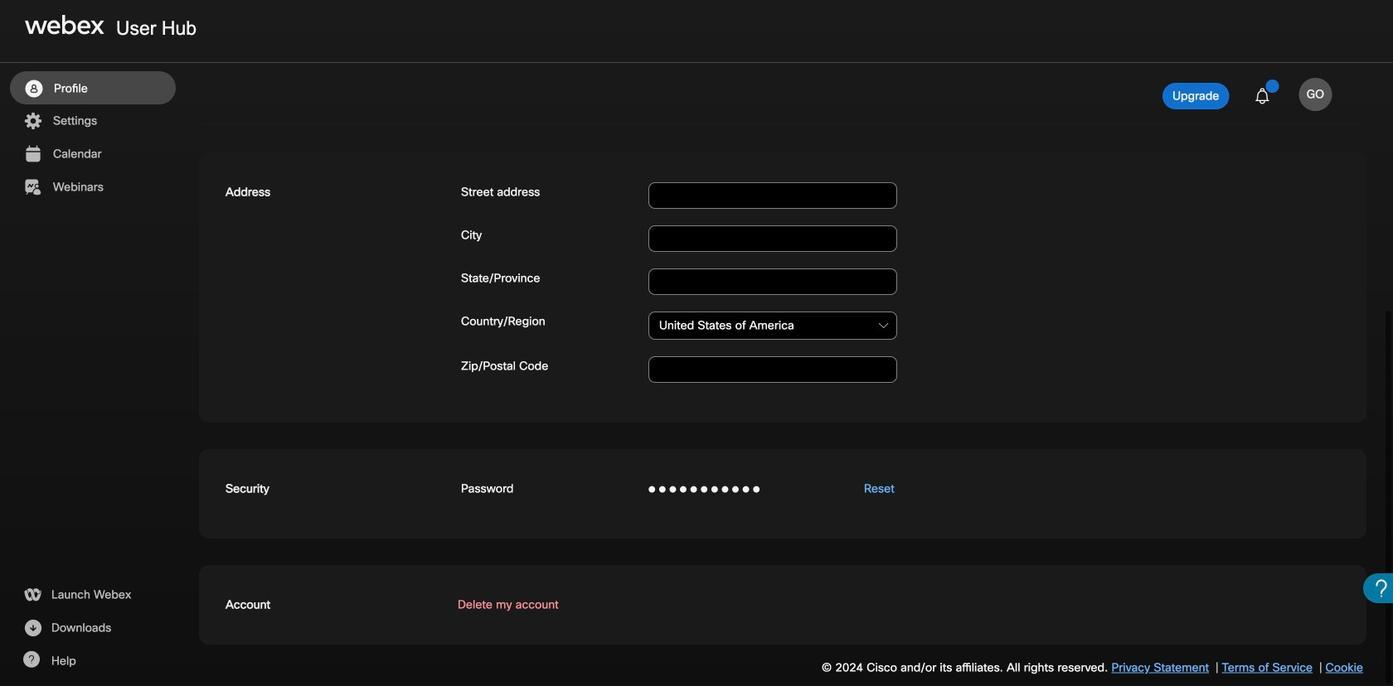 Task type: vqa. For each thing, say whether or not it's contained in the screenshot.
Settings "element"
no



Task type: describe. For each thing, give the bounding box(es) containing it.
mds webinar_filled image
[[22, 177, 43, 197]]

mds meetings_filled image
[[22, 144, 43, 164]]

ng help active image
[[22, 652, 40, 668]]

mds settings_filled image
[[22, 111, 43, 131]]



Task type: locate. For each thing, give the bounding box(es) containing it.
None text field
[[649, 269, 897, 295], [649, 312, 897, 340], [649, 269, 897, 295], [649, 312, 897, 340]]

cisco webex image
[[25, 15, 105, 35]]

None text field
[[649, 182, 897, 209], [649, 226, 897, 252], [649, 357, 897, 383], [649, 182, 897, 209], [649, 226, 897, 252], [649, 357, 897, 383]]

mds content download_filled image
[[22, 619, 43, 639]]

mds people circle_filled image
[[23, 79, 44, 99]]

mds webex helix filled image
[[22, 586, 43, 605]]



